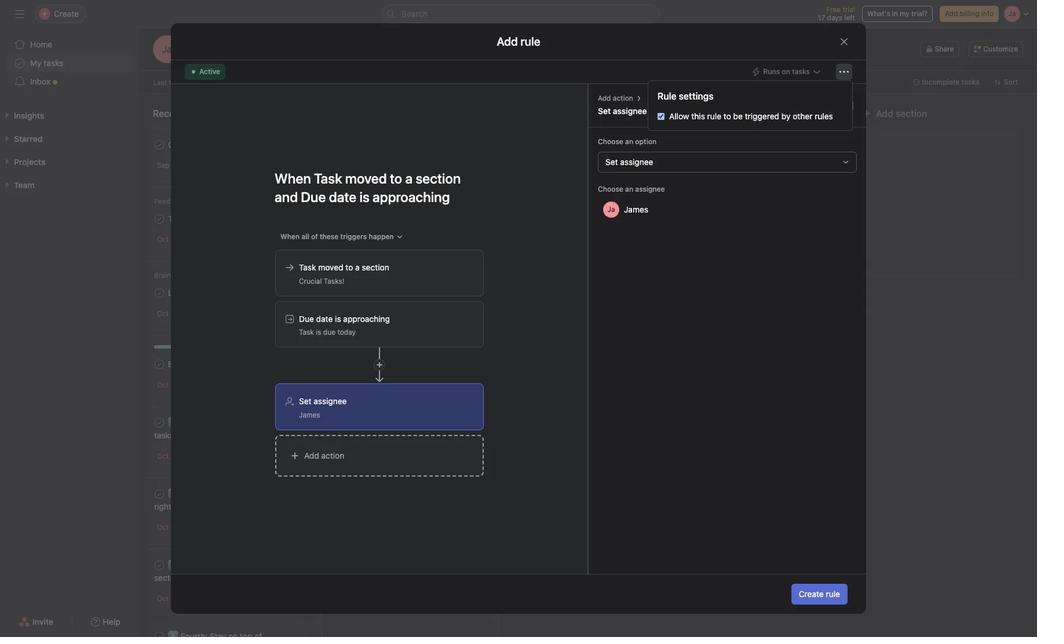 Task type: locate. For each thing, give the bounding box(es) containing it.
completed image for 3️⃣ third: get organized with sections
[[152, 559, 166, 573]]

add task image right by
[[813, 109, 822, 118]]

second:
[[181, 489, 211, 499]]

1 horizontal spatial on
[[782, 67, 791, 76]]

0 horizontal spatial flavors
[[242, 271, 264, 280]]

2 vertical spatial oct 30 button
[[157, 595, 180, 604]]

– up first:
[[181, 381, 186, 390]]

0 vertical spatial 30
[[171, 452, 180, 461]]

1 horizontal spatial section
[[896, 108, 928, 119]]

– for oct 25 – 27
[[366, 317, 370, 325]]

2024
[[367, 232, 384, 241], [181, 310, 199, 318]]

oct 30 down sections
[[157, 595, 180, 604]]

assignee
[[613, 106, 647, 116], [621, 157, 654, 167], [636, 185, 665, 194], [314, 397, 347, 406]]

set assignee
[[598, 106, 647, 116], [606, 157, 654, 167], [299, 397, 347, 406]]

assignee inside set assignee dropdown button
[[621, 157, 654, 167]]

1 vertical spatial flavors
[[268, 359, 293, 369]]

inbox
[[30, 77, 50, 86]]

completed checkbox left 1️⃣
[[152, 416, 166, 430]]

– left 27
[[366, 317, 370, 325]]

2 oct 30 button from the top
[[157, 524, 180, 532]]

invite button
[[11, 612, 61, 633]]

1 horizontal spatial tasks
[[154, 431, 174, 441]]

3 oct 30 from the top
[[157, 595, 180, 604]]

1 vertical spatial oct 30 button
[[157, 524, 180, 532]]

2 completed image from the top
[[152, 416, 166, 430]]

1 horizontal spatial task
[[592, 141, 608, 151]]

my right 'using'
[[269, 418, 280, 428]]

add inside "button"
[[877, 108, 894, 119]]

robot
[[219, 140, 239, 150]]

the left layout
[[232, 489, 244, 499]]

trial?
[[912, 9, 928, 18]]

get right first:
[[202, 418, 215, 428]]

task right last
[[169, 78, 183, 87]]

– right the 16
[[181, 161, 185, 170]]

sep
[[157, 161, 170, 170]]

1 completed image from the top
[[152, 138, 166, 152]]

2 30 from the top
[[171, 524, 180, 532]]

option
[[636, 137, 657, 146]]

1 horizontal spatial 2024
[[367, 232, 384, 241]]

with right organized
[[260, 561, 275, 571]]

completed checkbox left tell
[[152, 212, 166, 226]]

1 vertical spatial to
[[346, 263, 353, 273]]

1 choose from the top
[[598, 137, 624, 146]]

0 horizontal spatial to
[[346, 263, 353, 273]]

1 oct 30 button from the top
[[157, 452, 180, 461]]

1 horizontal spatial create
[[799, 590, 824, 600]]

2 add task from the left
[[751, 141, 785, 151]]

3 completed image from the top
[[152, 488, 166, 502]]

using
[[246, 418, 266, 428]]

add task image left allow this rule to be triggered by other rules checkbox
[[637, 109, 646, 118]]

tasks right runs
[[793, 67, 811, 76]]

my tasks
[[30, 58, 63, 68]]

1 vertical spatial 30
[[171, 524, 180, 532]]

completed checkbox up oct 24 –
[[152, 358, 166, 372]]

get right third:
[[205, 561, 218, 571]]

completed image
[[152, 212, 166, 226], [337, 281, 351, 295], [152, 286, 166, 300], [152, 358, 166, 372]]

0 vertical spatial cola
[[225, 271, 240, 280]]

1 horizontal spatial james
[[624, 205, 649, 215]]

0 vertical spatial get
[[202, 418, 215, 428]]

brand
[[353, 282, 375, 292]]

james down choose an assignee
[[624, 205, 649, 215]]

brainstorm
[[154, 271, 190, 280], [168, 359, 209, 369]]

choose left option
[[598, 137, 624, 146]]

last task completed on oct 24
[[153, 78, 254, 87]]

oct 30 down 1️⃣
[[157, 452, 180, 461]]

due date is approaching
[[299, 314, 390, 324]]

add action button
[[598, 93, 634, 104]]

2 vertical spatial 1 button
[[272, 379, 297, 391]]

0 vertical spatial with
[[410, 282, 426, 292]]

brainstorm up 'loungin''
[[154, 271, 190, 280]]

the right feed
[[172, 197, 183, 206]]

an up the james dropdown button
[[626, 185, 634, 194]]

task up crucial
[[299, 263, 316, 273]]

completed image up right
[[152, 488, 166, 502]]

find objective
[[353, 211, 405, 221]]

task moved to a section
[[299, 263, 389, 273]]

2 add task button from the left
[[689, 136, 837, 157]]

to left the be
[[724, 111, 732, 121]]

get inside 1️⃣ first: get started using my tasks
[[202, 418, 215, 428]]

5 completed checkbox from the top
[[152, 559, 166, 573]]

runs on tasks
[[764, 67, 811, 76]]

these
[[320, 232, 339, 241]]

1 horizontal spatial action
[[613, 94, 634, 103]]

a
[[195, 140, 200, 150], [355, 263, 360, 273]]

completed checkbox left 3️⃣ on the bottom
[[152, 559, 166, 573]]

1 vertical spatial task
[[299, 328, 314, 337]]

0 horizontal spatial a
[[195, 140, 200, 150]]

down arrow image
[[376, 348, 384, 383]]

completed checkbox up 'sep'
[[152, 138, 166, 152]]

25
[[356, 317, 364, 325]]

completed image left 1️⃣
[[152, 416, 166, 430]]

you left love
[[230, 214, 244, 224]]

my inside global element
[[30, 58, 41, 68]]

completed checkbox for brand meeting with the marketing team
[[337, 281, 351, 295]]

an for assignee
[[626, 185, 634, 194]]

1 horizontal spatial find
[[353, 211, 369, 221]]

task
[[169, 78, 183, 87], [592, 141, 608, 151], [768, 141, 785, 151]]

0 vertical spatial section
[[896, 108, 928, 119]]

0 horizontal spatial find
[[214, 489, 230, 499]]

completed image left tell
[[152, 212, 166, 226]]

completed checkbox for brainstorm california cola flavors
[[152, 358, 166, 372]]

1 vertical spatial add action
[[304, 451, 345, 461]]

choose an option
[[598, 137, 657, 146]]

lime
[[259, 288, 277, 298]]

1 horizontal spatial my
[[269, 418, 280, 428]]

3 completed checkbox from the top
[[152, 358, 166, 372]]

add task button down triggered
[[689, 136, 837, 157]]

home
[[30, 39, 52, 49]]

recently assigned
[[153, 108, 232, 119]]

3 30 from the top
[[171, 595, 180, 604]]

1 completed checkbox from the top
[[152, 138, 166, 152]]

get for organized
[[205, 561, 218, 571]]

30 down 1️⃣
[[171, 452, 180, 461]]

invite
[[32, 617, 53, 627]]

1 button for loungin' laguna lemon lime
[[280, 308, 297, 320]]

0 vertical spatial california
[[192, 271, 223, 280]]

california down the oct 17, 2024 – button
[[211, 359, 247, 369]]

task down due
[[299, 328, 314, 337]]

oct 30 button for 3️⃣
[[157, 595, 180, 604]]

completed checkbox for loungin' laguna lemon lime
[[152, 286, 166, 300]]

1 horizontal spatial add task image
[[813, 109, 822, 118]]

runs on tasks button
[[747, 64, 827, 80]]

0 horizontal spatial create
[[168, 140, 193, 150]]

oct 30 down right
[[157, 524, 180, 532]]

completed image for loungin' laguna lemon lime
[[152, 286, 166, 300]]

1 add task button from the left
[[513, 136, 661, 157]]

4 completed image from the top
[[152, 559, 166, 573]]

get inside 3️⃣ third: get organized with sections
[[205, 561, 218, 571]]

1 task from the top
[[299, 263, 316, 273]]

tasks
[[44, 58, 63, 68], [793, 67, 811, 76], [154, 431, 174, 441]]

oct 30 button down sections
[[157, 595, 180, 604]]

0 horizontal spatial add task
[[575, 141, 608, 151]]

jan 12, 2024 button
[[342, 232, 384, 241]]

is right date
[[335, 314, 341, 324]]

0 vertical spatial action
[[613, 94, 634, 103]]

tasks!
[[324, 277, 345, 286]]

to
[[724, 111, 732, 121], [346, 263, 353, 273]]

– for oct 24 –
[[181, 381, 186, 390]]

0 vertical spatial 2024
[[367, 232, 384, 241]]

1 horizontal spatial add task button
[[689, 136, 837, 157]]

1 horizontal spatial to
[[724, 111, 732, 121]]

find right second:
[[214, 489, 230, 499]]

1 vertical spatial get
[[205, 561, 218, 571]]

1 horizontal spatial with
[[410, 282, 426, 292]]

0 horizontal spatial on
[[221, 78, 230, 87]]

24
[[245, 78, 254, 87], [171, 381, 180, 390]]

add task down add action button
[[575, 141, 608, 151]]

0 vertical spatial set assignee
[[598, 106, 647, 116]]

california up laguna
[[192, 271, 223, 280]]

my
[[30, 58, 41, 68], [269, 418, 280, 428]]

1 button for brainstorm california cola flavors
[[272, 379, 297, 391]]

0 vertical spatial on
[[782, 67, 791, 76]]

the
[[172, 197, 183, 206], [183, 214, 195, 224], [428, 282, 440, 292], [232, 489, 244, 499]]

share button
[[921, 41, 960, 57]]

is
[[335, 314, 341, 324], [316, 328, 321, 337]]

1 vertical spatial choose
[[598, 185, 624, 194]]

1 add task from the left
[[575, 141, 608, 151]]

1 vertical spatial brainstorm
[[168, 359, 209, 369]]

2 horizontal spatial task
[[768, 141, 785, 151]]

1 horizontal spatial add task
[[751, 141, 785, 151]]

to right moved
[[346, 263, 353, 273]]

1 vertical spatial oct 30
[[157, 524, 180, 532]]

oct 30 button for 2️⃣
[[157, 524, 180, 532]]

2 vertical spatial 30
[[171, 595, 180, 604]]

cola
[[225, 271, 240, 280], [249, 359, 266, 369]]

the left marketing
[[428, 282, 440, 292]]

set inside dropdown button
[[606, 157, 618, 167]]

1 horizontal spatial add action
[[598, 94, 634, 103]]

completed checkbox for 3️⃣ third: get organized with sections
[[152, 559, 166, 573]]

3 oct 30 button from the top
[[157, 595, 180, 604]]

oct left 26
[[157, 235, 169, 244]]

0 vertical spatial create
[[168, 140, 193, 150]]

17
[[819, 13, 826, 22]]

17,
[[171, 310, 179, 318]]

tasks down home
[[44, 58, 63, 68]]

0 vertical spatial you
[[230, 214, 244, 224]]

2 choose from the top
[[598, 185, 624, 194]]

a up "brand"
[[355, 263, 360, 273]]

2 oct 30 from the top
[[157, 524, 180, 532]]

oct 30 button down right
[[157, 524, 180, 532]]

active
[[199, 67, 220, 76]]

jan 12, 2024
[[342, 232, 384, 241]]

completed checkbox up right
[[152, 488, 166, 502]]

4 completed checkbox from the top
[[152, 488, 166, 502]]

0 vertical spatial brainstorm california cola flavors
[[154, 271, 264, 280]]

0 vertical spatial an
[[626, 137, 634, 146]]

1 30 from the top
[[171, 452, 180, 461]]

completed checkbox up 'team'
[[337, 281, 351, 295]]

completed image for brand meeting with the marketing team
[[337, 281, 351, 295]]

is left due
[[316, 328, 321, 337]]

0 horizontal spatial add task image
[[637, 109, 646, 118]]

this
[[692, 111, 706, 121]]

0 vertical spatial brainstorm
[[154, 271, 190, 280]]

Completed checkbox
[[152, 212, 166, 226], [337, 281, 351, 295], [152, 416, 166, 430]]

james inside dropdown button
[[624, 205, 649, 215]]

2024 right 12,
[[367, 232, 384, 241]]

rule
[[708, 111, 722, 121], [827, 590, 841, 600]]

30
[[171, 452, 180, 461], [171, 524, 180, 532], [171, 595, 180, 604]]

you inside 2️⃣ second: find the layout that's right for you
[[186, 502, 200, 512]]

2 completed checkbox from the top
[[152, 286, 166, 300]]

with inside 3️⃣ third: get organized with sections
[[260, 561, 275, 571]]

oct down right
[[157, 524, 169, 532]]

add task button down add action button
[[513, 136, 661, 157]]

task left option
[[592, 141, 608, 151]]

completed image left 'loungin''
[[152, 286, 166, 300]]

2 vertical spatial oct 30
[[157, 595, 180, 604]]

choose up the james dropdown button
[[598, 185, 624, 194]]

1 vertical spatial is
[[316, 328, 321, 337]]

2024 for 17,
[[181, 310, 199, 318]]

completed image up oct 24 –
[[152, 358, 166, 372]]

oct 30 button down 1️⃣
[[157, 452, 180, 461]]

Completed checkbox
[[152, 138, 166, 152], [152, 286, 166, 300], [152, 358, 166, 372], [152, 488, 166, 502], [152, 559, 166, 573], [152, 630, 166, 638]]

1 for tell the octopus you love them
[[282, 235, 285, 244]]

you down second:
[[186, 502, 200, 512]]

5 completed image from the top
[[152, 630, 166, 638]]

1 vertical spatial rule
[[827, 590, 841, 600]]

1 vertical spatial cola
[[249, 359, 266, 369]]

0 vertical spatial 24
[[245, 78, 254, 87]]

0 horizontal spatial task
[[169, 78, 183, 87]]

allow this rule to be triggered by other rules
[[670, 111, 834, 121]]

0 vertical spatial my
[[30, 58, 41, 68]]

0 vertical spatial 1 button
[[280, 234, 297, 246]]

oct down board link
[[232, 78, 243, 87]]

0 horizontal spatial 2024
[[181, 310, 199, 318]]

my up the inbox
[[30, 58, 41, 68]]

oct up 1️⃣
[[157, 381, 169, 390]]

active button
[[185, 64, 226, 80]]

triggered
[[745, 111, 780, 121]]

tasks down 1️⃣
[[154, 431, 174, 441]]

set
[[598, 106, 611, 116], [606, 157, 618, 167], [299, 397, 312, 406]]

completed checkbox down sections
[[152, 630, 166, 638]]

completed checkbox left 'loungin''
[[152, 286, 166, 300]]

layout
[[246, 489, 269, 499]]

search list box
[[382, 5, 660, 23]]

0 horizontal spatial you
[[186, 502, 200, 512]]

3️⃣ third: get organized with sections
[[154, 561, 275, 583]]

completed image down sections
[[152, 630, 166, 638]]

oct 17, 2024 –
[[157, 310, 207, 318]]

task for first add task button from left
[[592, 141, 608, 151]]

create inside button
[[799, 590, 824, 600]]

2 an from the top
[[626, 185, 634, 194]]

30 for 3️⃣
[[171, 595, 180, 604]]

1 horizontal spatial rule
[[827, 590, 841, 600]]

my inside 1️⃣ first: get started using my tasks
[[269, 418, 280, 428]]

what's in my trial? button
[[863, 6, 933, 22]]

completed image up 'team'
[[337, 281, 351, 295]]

1 vertical spatial california
[[211, 359, 247, 369]]

oct 30
[[157, 452, 180, 461], [157, 524, 180, 532], [157, 595, 180, 604]]

0 horizontal spatial 24
[[171, 381, 180, 390]]

completed checkbox for tell the octopus you love them
[[152, 212, 166, 226]]

james right 'using'
[[299, 411, 320, 420]]

1 vertical spatial 2024
[[181, 310, 199, 318]]

0 horizontal spatial with
[[260, 561, 275, 571]]

organized
[[220, 561, 257, 571]]

0 horizontal spatial add action
[[304, 451, 345, 461]]

0 vertical spatial oct 30
[[157, 452, 180, 461]]

2024 right '17,'
[[181, 310, 199, 318]]

sep 16 – button
[[157, 161, 210, 170]]

be
[[734, 111, 743, 121]]

1 horizontal spatial 24
[[245, 78, 254, 87]]

0 horizontal spatial tasks
[[44, 58, 63, 68]]

oct 24 – button
[[157, 381, 196, 390]]

1 vertical spatial action
[[322, 451, 345, 461]]

due
[[323, 328, 336, 337]]

0 vertical spatial 1
[[282, 235, 285, 244]]

0 vertical spatial oct 30 button
[[157, 452, 180, 461]]

add task image
[[637, 109, 646, 118], [813, 109, 822, 118]]

2024 for 12,
[[367, 232, 384, 241]]

1 horizontal spatial is
[[335, 314, 341, 324]]

30 down sections
[[171, 595, 180, 604]]

– down laguna
[[201, 310, 205, 318]]

oct 24 –
[[157, 381, 187, 390]]

2 vertical spatial completed checkbox
[[152, 416, 166, 430]]

task for task is due today
[[299, 328, 314, 337]]

on down board link
[[221, 78, 230, 87]]

2 vertical spatial set
[[299, 397, 312, 406]]

choose
[[598, 137, 624, 146], [598, 185, 624, 194]]

0 horizontal spatial my
[[30, 58, 41, 68]]

completed image up 'sep'
[[152, 138, 166, 152]]

add task down triggered
[[751, 141, 785, 151]]

add
[[946, 9, 959, 18], [598, 94, 611, 103], [877, 108, 894, 119], [575, 141, 590, 151], [751, 141, 766, 151], [304, 451, 319, 461]]

ja button
[[153, 35, 181, 63]]

an for option
[[626, 137, 634, 146]]

an left option
[[626, 137, 634, 146]]

get for started
[[202, 418, 215, 428]]

0 vertical spatial flavors
[[242, 271, 264, 280]]

1 vertical spatial set
[[606, 157, 618, 167]]

completed image
[[152, 138, 166, 152], [152, 416, 166, 430], [152, 488, 166, 502], [152, 559, 166, 573], [152, 630, 166, 638]]

find up 12,
[[353, 211, 369, 221]]

add billing info
[[946, 9, 994, 18]]

when
[[281, 232, 300, 241]]

0 vertical spatial choose
[[598, 137, 624, 146]]

an
[[626, 137, 634, 146], [626, 185, 634, 194]]

brainstorm california cola flavors up laguna
[[154, 271, 264, 280]]

1 vertical spatial 24
[[171, 381, 180, 390]]

them
[[263, 214, 282, 224]]

1 an from the top
[[626, 137, 634, 146]]

on right runs
[[782, 67, 791, 76]]

0 vertical spatial a
[[195, 140, 200, 150]]

1 vertical spatial with
[[260, 561, 275, 571]]

brainstorm up oct 24 – "button"
[[168, 359, 209, 369]]

when all of these triggers happen
[[281, 232, 394, 241]]

brainstorm california cola flavors down the oct 17, 2024 – button
[[168, 359, 293, 369]]

completed image left 3️⃣ on the bottom
[[152, 559, 166, 573]]

1 vertical spatial brainstorm california cola flavors
[[168, 359, 293, 369]]

with right meeting
[[410, 282, 426, 292]]

share
[[936, 45, 954, 53]]

0 horizontal spatial rule
[[708, 111, 722, 121]]

2 task from the top
[[299, 328, 314, 337]]

task down by
[[768, 141, 785, 151]]

a left new
[[195, 140, 200, 150]]

set assignee inside dropdown button
[[606, 157, 654, 167]]

completed image for brainstorm california cola flavors
[[152, 358, 166, 372]]

loungin'
[[168, 288, 200, 298]]

0 horizontal spatial action
[[322, 451, 345, 461]]

1 vertical spatial set assignee
[[606, 157, 654, 167]]

30 down for
[[171, 524, 180, 532]]

other
[[793, 111, 813, 121]]

0 vertical spatial james
[[624, 205, 649, 215]]

search button
[[382, 5, 660, 23]]

1 vertical spatial my
[[269, 418, 280, 428]]



Task type: describe. For each thing, give the bounding box(es) containing it.
0 horizontal spatial cola
[[225, 271, 240, 280]]

12,
[[356, 232, 365, 241]]

started
[[217, 418, 244, 428]]

tell
[[168, 214, 181, 224]]

create for create rule
[[799, 590, 824, 600]]

board link
[[218, 55, 241, 70]]

my tasks link
[[7, 54, 132, 72]]

lemon
[[232, 288, 257, 298]]

days
[[828, 13, 843, 22]]

1 for loungin' laguna lemon lime
[[282, 309, 285, 318]]

oct down 1️⃣
[[157, 452, 169, 461]]

create rule
[[799, 590, 841, 600]]

free trial 17 days left
[[819, 5, 856, 22]]

right
[[154, 502, 172, 512]]

rules
[[815, 111, 834, 121]]

tasks inside global element
[[44, 58, 63, 68]]

in
[[893, 9, 899, 18]]

first:
[[181, 418, 199, 428]]

2 vertical spatial 1
[[274, 381, 278, 389]]

oct 30 for 2️⃣
[[157, 524, 180, 532]]

sections
[[154, 573, 186, 583]]

meeting
[[377, 282, 408, 292]]

2 add task image from the left
[[813, 109, 822, 118]]

0 vertical spatial add action
[[598, 94, 634, 103]]

tasks inside dropdown button
[[793, 67, 811, 76]]

what's in my trial?
[[868, 9, 928, 18]]

completed image for 1️⃣ first: get started using my tasks
[[152, 416, 166, 430]]

– for sep 16 –
[[181, 161, 185, 170]]

files link
[[303, 55, 321, 70]]

completed checkbox for create a new robot
[[152, 138, 166, 152]]

global element
[[0, 28, 139, 98]]

objective
[[371, 211, 405, 221]]

completed image for 2️⃣ second: find the layout that's right for you
[[152, 488, 166, 502]]

brand meeting with the marketing team
[[339, 282, 480, 305]]

oct 26
[[157, 235, 180, 244]]

0 horizontal spatial section
[[362, 263, 389, 273]]

choose for choose an option
[[598, 137, 624, 146]]

oct 30 for 3️⃣
[[157, 595, 180, 604]]

3️⃣
[[168, 561, 179, 571]]

1 vertical spatial a
[[355, 263, 360, 273]]

close this dialog image
[[840, 37, 849, 46]]

0 vertical spatial rule
[[708, 111, 722, 121]]

james button
[[598, 199, 668, 220]]

love
[[246, 214, 261, 224]]

tell the octopus you love them
[[168, 214, 282, 224]]

home link
[[7, 35, 132, 54]]

loungin' laguna lemon lime
[[168, 288, 277, 298]]

ja
[[162, 44, 172, 55]]

Add a name for this rule text field
[[267, 165, 484, 210]]

oct 25 – 27
[[342, 317, 381, 325]]

2️⃣ second: find the layout that's right for you
[[154, 489, 292, 512]]

1 horizontal spatial you
[[230, 214, 244, 224]]

of
[[311, 232, 318, 241]]

choose for choose an assignee
[[598, 185, 624, 194]]

feed
[[154, 197, 170, 206]]

rule inside button
[[827, 590, 841, 600]]

with inside the brand meeting with the marketing team
[[410, 282, 426, 292]]

add another trigger image
[[376, 362, 383, 369]]

by
[[782, 111, 791, 121]]

due
[[299, 314, 314, 324]]

today
[[338, 328, 356, 337]]

moved
[[318, 263, 344, 273]]

2 vertical spatial set assignee
[[299, 397, 347, 406]]

action inside add action button
[[613, 94, 634, 103]]

task for task moved to a section
[[299, 263, 316, 273]]

find inside 2️⃣ second: find the layout that's right for you
[[214, 489, 230, 499]]

task for first add task button from right
[[768, 141, 785, 151]]

rule settings
[[658, 91, 714, 101]]

1️⃣
[[168, 418, 179, 428]]

team
[[339, 295, 358, 305]]

completed
[[185, 78, 219, 87]]

0 vertical spatial to
[[724, 111, 732, 121]]

30 for 2️⃣
[[171, 524, 180, 532]]

tasks inside 1️⃣ first: get started using my tasks
[[154, 431, 174, 441]]

info
[[982, 9, 994, 18]]

last
[[153, 78, 167, 87]]

the inside the brand meeting with the marketing team
[[428, 282, 440, 292]]

27
[[372, 317, 381, 325]]

jan
[[342, 232, 354, 241]]

0 vertical spatial find
[[353, 211, 369, 221]]

calendar
[[255, 55, 289, 64]]

create rule button
[[792, 584, 848, 605]]

0 horizontal spatial is
[[316, 328, 321, 337]]

on inside dropdown button
[[782, 67, 791, 76]]

all
[[302, 232, 309, 241]]

list
[[190, 55, 204, 64]]

6 completed checkbox from the top
[[152, 630, 166, 638]]

completed image for create a new robot
[[152, 138, 166, 152]]

task is due today
[[299, 328, 356, 337]]

1 add task image from the left
[[637, 109, 646, 118]]

my
[[901, 9, 910, 18]]

runs
[[764, 67, 781, 76]]

1 oct 30 from the top
[[157, 452, 180, 461]]

create a new robot
[[168, 140, 239, 150]]

octopus!
[[185, 197, 214, 206]]

completed checkbox for 1️⃣ first: get started using my tasks
[[152, 416, 166, 430]]

1 button for tell the octopus you love them
[[280, 234, 297, 246]]

oct down sections
[[157, 595, 169, 604]]

that's
[[271, 489, 292, 499]]

completed checkbox for 2️⃣ second: find the layout that's right for you
[[152, 488, 166, 502]]

oct up today
[[342, 317, 354, 325]]

billing
[[961, 9, 980, 18]]

set assignee button
[[598, 152, 858, 173]]

inbox link
[[7, 72, 132, 91]]

third:
[[181, 561, 203, 571]]

16
[[172, 161, 179, 170]]

crucial tasks!
[[299, 277, 345, 286]]

new
[[202, 140, 217, 150]]

the right tell
[[183, 214, 195, 224]]

hide sidebar image
[[15, 9, 24, 19]]

choose an assignee
[[598, 185, 665, 194]]

oct left '17,'
[[157, 310, 169, 318]]

Allow this rule to be triggered by other rules checkbox
[[658, 113, 665, 120]]

close side pane image
[[845, 101, 854, 110]]

approaching
[[343, 314, 390, 324]]

0 vertical spatial set
[[598, 106, 611, 116]]

completed image for tell the octopus you love them
[[152, 212, 166, 226]]

when all of these triggers happen button
[[275, 229, 409, 245]]

free
[[827, 5, 841, 14]]

board
[[218, 55, 241, 64]]

feed the octopus!
[[154, 197, 214, 206]]

calendar link
[[255, 55, 289, 70]]

0 horizontal spatial james
[[299, 411, 320, 420]]

allow
[[670, 111, 690, 121]]

search
[[402, 9, 428, 19]]

1 horizontal spatial cola
[[249, 359, 266, 369]]

create for create a new robot
[[168, 140, 193, 150]]

section inside "button"
[[896, 108, 928, 119]]

the inside 2️⃣ second: find the layout that's right for you
[[232, 489, 244, 499]]

laguna
[[202, 288, 230, 298]]



Task type: vqa. For each thing, say whether or not it's contained in the screenshot.
list box
no



